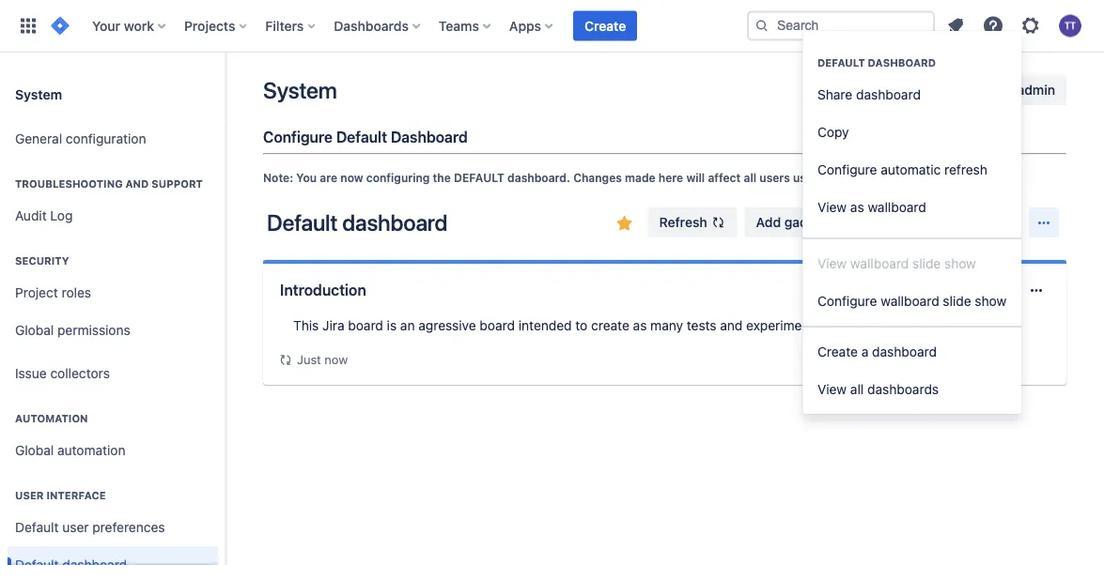 Task type: describe. For each thing, give the bounding box(es) containing it.
issue collectors link
[[8, 355, 218, 393]]

note:
[[263, 171, 293, 184]]

share dashboard
[[817, 87, 921, 102]]

configure wallboard slide show
[[817, 294, 1006, 309]]

star default dashboard image
[[613, 212, 636, 235]]

automatic
[[881, 162, 941, 178]]

global for global automation
[[15, 443, 54, 459]]

issue
[[15, 366, 47, 382]]

Search field
[[747, 11, 935, 41]]

configure for configure wallboard slide show
[[817, 294, 877, 309]]

to
[[575, 318, 588, 334]]

0 horizontal spatial system
[[15, 86, 62, 102]]

default dashboard inside group
[[817, 57, 936, 69]]

global for global permissions
[[15, 323, 54, 338]]

1 horizontal spatial system
[[263, 77, 337, 103]]

slide for configure wallboard slide show
[[943, 294, 971, 309]]

here
[[658, 171, 683, 184]]

support
[[152, 178, 203, 190]]

default
[[847, 171, 886, 184]]

many
[[650, 318, 683, 334]]

apps button
[[504, 11, 560, 41]]

0 horizontal spatial default dashboard
[[267, 210, 447, 236]]

default
[[454, 171, 504, 184]]

global permissions
[[15, 323, 130, 338]]

configuration
[[66, 131, 146, 147]]

search jira admin image
[[925, 83, 940, 98]]

add gadget
[[756, 215, 828, 230]]

audit
[[15, 208, 47, 224]]

changes
[[573, 171, 622, 184]]

user
[[62, 520, 89, 536]]

gadget
[[784, 215, 828, 230]]

refresh button
[[648, 208, 737, 238]]

dashboard left search jira admin image
[[856, 87, 921, 102]]

0 vertical spatial all
[[744, 171, 756, 184]]

create for create a dashboard
[[817, 344, 858, 360]]

user interface
[[15, 490, 106, 502]]

just now
[[297, 353, 348, 367]]

create a dashboard
[[817, 344, 937, 360]]

audit log
[[15, 208, 73, 224]]

troubleshooting
[[15, 178, 123, 190]]

global permissions link
[[8, 312, 218, 350]]

1 horizontal spatial as
[[824, 318, 838, 334]]

create button
[[573, 11, 637, 41]]

filters
[[265, 18, 304, 33]]

configure automatic refresh button
[[802, 151, 1022, 189]]

audit log link
[[8, 197, 218, 235]]

this jira board is an agressive board intended to create as many tests and experiments as possible.
[[293, 318, 896, 334]]

group containing view wallboard slide show
[[802, 238, 1022, 326]]

dashboard up dashboards
[[872, 344, 937, 360]]

slide for view wallboard slide show
[[912, 256, 941, 272]]

intended
[[518, 318, 572, 334]]

1 board from the left
[[348, 318, 383, 334]]

minimize introduction image
[[935, 279, 957, 302]]

and inside introduction region
[[720, 318, 743, 334]]

search jira admin
[[944, 82, 1055, 98]]

default user preferences link
[[8, 509, 218, 547]]

tests
[[687, 318, 716, 334]]

show for configure wallboard slide show
[[975, 294, 1006, 309]]

1 dashboard. from the left
[[507, 171, 570, 184]]

refresh introduction image
[[995, 279, 1018, 302]]

configure automatic refresh
[[817, 162, 987, 178]]

you
[[296, 171, 317, 184]]

dashboards button
[[328, 11, 427, 41]]

dashboard up "share dashboard" button
[[868, 57, 936, 69]]

your work button
[[86, 11, 173, 41]]

help image
[[982, 15, 1004, 37]]

as inside group
[[850, 200, 864, 215]]

2 dashboard. from the left
[[889, 171, 952, 184]]

projects
[[184, 18, 235, 33]]

introduction region
[[278, 317, 1051, 370]]

automation
[[57, 443, 125, 459]]

view for view as wallboard
[[817, 200, 847, 215]]

user
[[15, 490, 44, 502]]

roles
[[62, 285, 91, 301]]

settings image
[[1019, 15, 1042, 37]]

2 board from the left
[[480, 318, 515, 334]]

create
[[591, 318, 629, 334]]

just
[[297, 353, 321, 367]]

default user preferences
[[15, 520, 165, 536]]

jira software image
[[49, 15, 71, 37]]

view all dashboards
[[817, 382, 939, 397]]

made
[[625, 171, 655, 184]]

teams button
[[433, 11, 498, 41]]

create a dashboard button
[[802, 334, 1022, 371]]

create for create
[[584, 18, 626, 33]]

default inside group
[[817, 57, 865, 69]]

an
[[400, 318, 415, 334]]

configuring
[[366, 171, 430, 184]]

your
[[92, 18, 120, 33]]

global automation
[[15, 443, 125, 459]]

interface
[[46, 490, 106, 502]]

2 the from the left
[[826, 171, 844, 184]]

add gadget button
[[745, 208, 840, 238]]

jira for this
[[322, 318, 344, 334]]

project roles link
[[8, 274, 218, 312]]

using
[[793, 171, 823, 184]]

a
[[861, 344, 868, 360]]

affect
[[708, 171, 741, 184]]

troubleshooting and support group
[[8, 158, 218, 241]]

add
[[756, 215, 781, 230]]

your work
[[92, 18, 154, 33]]

users
[[759, 171, 790, 184]]

view for view all dashboards
[[817, 382, 847, 397]]

default down you
[[267, 210, 337, 236]]

0 vertical spatial now
[[340, 171, 363, 184]]

security
[[15, 255, 69, 267]]

admin
[[1017, 82, 1055, 98]]



Task type: locate. For each thing, give the bounding box(es) containing it.
more dashboard actions image
[[1033, 211, 1055, 234]]

dashboard.
[[507, 171, 570, 184], [889, 171, 952, 184]]

1 horizontal spatial create
[[817, 344, 858, 360]]

2 global from the top
[[15, 443, 54, 459]]

jira
[[991, 82, 1014, 98], [322, 318, 344, 334]]

show right minimize introduction icon
[[975, 294, 1006, 309]]

0 vertical spatial show
[[944, 256, 976, 272]]

dashboard. up view as wallboard link
[[889, 171, 952, 184]]

slide left refresh introduction icon
[[943, 294, 971, 309]]

automation group
[[8, 393, 218, 475]]

now right just
[[324, 353, 348, 367]]

dashboards
[[334, 18, 409, 33]]

global down "project"
[[15, 323, 54, 338]]

1 horizontal spatial dashboard.
[[889, 171, 952, 184]]

jira left admin in the top of the page
[[991, 82, 1014, 98]]

single column image
[[965, 279, 988, 302]]

board left is
[[348, 318, 383, 334]]

0 vertical spatial create
[[584, 18, 626, 33]]

and right tests
[[720, 318, 743, 334]]

banner
[[0, 0, 1104, 53]]

dashboard. left 'changes'
[[507, 171, 570, 184]]

1 view from the top
[[817, 200, 847, 215]]

permissions
[[57, 323, 130, 338]]

0 horizontal spatial as
[[633, 318, 647, 334]]

menu containing share dashboard
[[802, 31, 1022, 414]]

slide inside button
[[943, 294, 971, 309]]

configure for configure automatic refresh
[[817, 162, 877, 178]]

default dashboard group
[[802, 37, 1022, 232]]

create inside primary element
[[584, 18, 626, 33]]

1 vertical spatial global
[[15, 443, 54, 459]]

default
[[817, 57, 865, 69], [336, 128, 387, 146], [267, 210, 337, 236], [15, 520, 59, 536]]

the left default on the left top of the page
[[433, 171, 451, 184]]

create left "a"
[[817, 344, 858, 360]]

create right apps dropdown button
[[584, 18, 626, 33]]

automation
[[15, 413, 88, 425]]

wallboard inside button
[[881, 294, 939, 309]]

0 horizontal spatial all
[[744, 171, 756, 184]]

projects button
[[179, 11, 254, 41]]

default up share
[[817, 57, 865, 69]]

configure inside group
[[817, 294, 877, 309]]

teams
[[439, 18, 479, 33]]

view wallboard slide show
[[817, 256, 976, 272]]

1 vertical spatial create
[[817, 344, 858, 360]]

the right using
[[826, 171, 844, 184]]

wallboard inside default dashboard group
[[868, 200, 926, 215]]

menu
[[802, 31, 1022, 414]]

1 horizontal spatial jira
[[991, 82, 1014, 98]]

1 horizontal spatial the
[[826, 171, 844, 184]]

are
[[320, 171, 337, 184]]

configure up possible.
[[817, 294, 877, 309]]

primary element
[[11, 0, 747, 52]]

2 vertical spatial wallboard
[[881, 294, 939, 309]]

0 vertical spatial slide
[[912, 256, 941, 272]]

view for view wallboard slide show
[[817, 256, 847, 272]]

more actions for introduction gadget image
[[1025, 279, 1048, 302]]

preferences
[[92, 520, 165, 536]]

banner containing your work
[[0, 0, 1104, 53]]

default inside user interface group
[[15, 520, 59, 536]]

jira inside introduction region
[[322, 318, 344, 334]]

configure wallboard slide show button
[[802, 283, 1022, 320]]

2 vertical spatial view
[[817, 382, 847, 397]]

work
[[124, 18, 154, 33]]

slide
[[912, 256, 941, 272], [943, 294, 971, 309]]

show for view wallboard slide show
[[944, 256, 976, 272]]

introduction
[[280, 281, 366, 299]]

2 horizontal spatial as
[[850, 200, 864, 215]]

configure for configure default dashboard
[[263, 128, 333, 146]]

search image
[[754, 18, 770, 33]]

all left users
[[744, 171, 756, 184]]

0 vertical spatial configure
[[263, 128, 333, 146]]

view wallboard slide show link
[[802, 245, 1022, 283]]

system down filters popup button
[[263, 77, 337, 103]]

share dashboard button
[[802, 76, 1022, 114]]

0 horizontal spatial and
[[125, 178, 149, 190]]

collectors
[[50, 366, 110, 382]]

1 vertical spatial show
[[975, 294, 1006, 309]]

0 horizontal spatial dashboard.
[[507, 171, 570, 184]]

configure default dashboard
[[263, 128, 468, 146]]

as down default
[[850, 200, 864, 215]]

dashboard
[[391, 128, 468, 146]]

is
[[387, 318, 397, 334]]

system
[[263, 77, 337, 103], [15, 86, 62, 102]]

share
[[817, 87, 852, 102]]

issue collectors
[[15, 366, 110, 382]]

configure up you
[[263, 128, 333, 146]]

1 the from the left
[[433, 171, 451, 184]]

as left many
[[633, 318, 647, 334]]

0 vertical spatial global
[[15, 323, 54, 338]]

jira inside button
[[991, 82, 1014, 98]]

experiments
[[746, 318, 821, 334]]

your profile and settings image
[[1059, 15, 1081, 37]]

jira right this
[[322, 318, 344, 334]]

configure inside default dashboard group
[[817, 162, 877, 178]]

default dashboard up share dashboard
[[817, 57, 936, 69]]

view as wallboard
[[817, 200, 926, 215]]

jira for search
[[991, 82, 1014, 98]]

as left possible.
[[824, 318, 838, 334]]

wallboard
[[868, 200, 926, 215], [850, 256, 909, 272], [881, 294, 939, 309]]

general configuration
[[15, 131, 146, 147]]

1 vertical spatial jira
[[322, 318, 344, 334]]

refresh
[[659, 215, 707, 230]]

view down using
[[817, 200, 847, 215]]

0 horizontal spatial jira
[[322, 318, 344, 334]]

as
[[850, 200, 864, 215], [633, 318, 647, 334], [824, 318, 838, 334]]

all down "a"
[[850, 382, 864, 397]]

all inside view all dashboards link
[[850, 382, 864, 397]]

view
[[817, 200, 847, 215], [817, 256, 847, 272], [817, 382, 847, 397]]

default down user
[[15, 520, 59, 536]]

view inside view all dashboards link
[[817, 382, 847, 397]]

1 global from the top
[[15, 323, 54, 338]]

an arrow curved in a circular way on the button that refreshes the dashboard image
[[278, 353, 293, 368]]

general
[[15, 131, 62, 147]]

2 view from the top
[[817, 256, 847, 272]]

global inside "security" group
[[15, 323, 54, 338]]

wallboard for view
[[850, 256, 909, 272]]

wallboard up 'configure wallboard slide show'
[[850, 256, 909, 272]]

slide up minimize introduction icon
[[912, 256, 941, 272]]

system up general
[[15, 86, 62, 102]]

2 group from the top
[[802, 326, 1022, 414]]

0 vertical spatial wallboard
[[868, 200, 926, 215]]

copy button
[[802, 114, 1022, 151]]

1 horizontal spatial default dashboard
[[817, 57, 936, 69]]

1 group from the top
[[802, 238, 1022, 326]]

group containing create a dashboard
[[802, 326, 1022, 414]]

user interface group
[[8, 470, 218, 566]]

view all dashboards link
[[802, 371, 1022, 409]]

1 vertical spatial all
[[850, 382, 864, 397]]

and
[[125, 178, 149, 190], [720, 318, 743, 334]]

board left intended
[[480, 318, 515, 334]]

wallboard down configure automatic refresh
[[868, 200, 926, 215]]

0 vertical spatial view
[[817, 200, 847, 215]]

0 horizontal spatial board
[[348, 318, 383, 334]]

this
[[293, 318, 319, 334]]

view down create a dashboard
[[817, 382, 847, 397]]

and inside group
[[125, 178, 149, 190]]

possible.
[[842, 318, 896, 334]]

1 vertical spatial now
[[324, 353, 348, 367]]

jira software image
[[49, 15, 71, 37]]

create
[[584, 18, 626, 33], [817, 344, 858, 360]]

0 vertical spatial default dashboard
[[817, 57, 936, 69]]

note: you are now configuring the default dashboard. changes made here will affect all users using the default  dashboard.
[[263, 171, 952, 184]]

view inside view wallboard slide show link
[[817, 256, 847, 272]]

project roles
[[15, 285, 91, 301]]

now inside introduction region
[[324, 353, 348, 367]]

0 horizontal spatial slide
[[912, 256, 941, 272]]

show inside button
[[975, 294, 1006, 309]]

3 view from the top
[[817, 382, 847, 397]]

copy
[[817, 124, 849, 140]]

dashboard
[[868, 57, 936, 69], [856, 87, 921, 102], [342, 210, 447, 236], [872, 344, 937, 360]]

view inside view as wallboard link
[[817, 200, 847, 215]]

group
[[802, 238, 1022, 326], [802, 326, 1022, 414]]

dashboards
[[867, 382, 939, 397]]

search
[[944, 82, 987, 98]]

2 vertical spatial configure
[[817, 294, 877, 309]]

1 vertical spatial default dashboard
[[267, 210, 447, 236]]

0 horizontal spatial create
[[584, 18, 626, 33]]

0 horizontal spatial the
[[433, 171, 451, 184]]

security group
[[8, 235, 218, 355]]

configure down copy
[[817, 162, 877, 178]]

and left support
[[125, 178, 149, 190]]

refresh image
[[711, 215, 726, 230]]

appswitcher icon image
[[17, 15, 39, 37]]

default dashboard down "are"
[[267, 210, 447, 236]]

1 horizontal spatial slide
[[943, 294, 971, 309]]

apps
[[509, 18, 541, 33]]

0 vertical spatial and
[[125, 178, 149, 190]]

1 vertical spatial and
[[720, 318, 743, 334]]

wallboard for configure
[[881, 294, 939, 309]]

will
[[686, 171, 705, 184]]

0 vertical spatial jira
[[991, 82, 1014, 98]]

global down the automation on the bottom of the page
[[15, 443, 54, 459]]

1 horizontal spatial all
[[850, 382, 864, 397]]

dashboard down 'configuring' at top
[[342, 210, 447, 236]]

refresh
[[944, 162, 987, 178]]

1 horizontal spatial and
[[720, 318, 743, 334]]

now right "are"
[[340, 171, 363, 184]]

log
[[50, 208, 73, 224]]

show up minimize introduction icon
[[944, 256, 976, 272]]

now
[[340, 171, 363, 184], [324, 353, 348, 367]]

filters button
[[260, 11, 323, 41]]

configure
[[263, 128, 333, 146], [817, 162, 877, 178], [817, 294, 877, 309]]

notifications image
[[944, 15, 967, 37]]

view down gadget
[[817, 256, 847, 272]]

1 vertical spatial view
[[817, 256, 847, 272]]

1 vertical spatial slide
[[943, 294, 971, 309]]

global automation link
[[8, 432, 218, 470]]

agressive
[[418, 318, 476, 334]]

1 vertical spatial wallboard
[[850, 256, 909, 272]]

wallboard down view wallboard slide show link
[[881, 294, 939, 309]]

search jira admin button
[[914, 75, 1066, 105]]

default up "are"
[[336, 128, 387, 146]]

1 horizontal spatial board
[[480, 318, 515, 334]]

general configuration link
[[8, 120, 218, 158]]

view as wallboard link
[[802, 189, 1022, 226]]

1 vertical spatial configure
[[817, 162, 877, 178]]

sidebar navigation image
[[205, 75, 246, 113]]

global inside automation group
[[15, 443, 54, 459]]



Task type: vqa. For each thing, say whether or not it's contained in the screenshot.
group containing View wallboard slide show
yes



